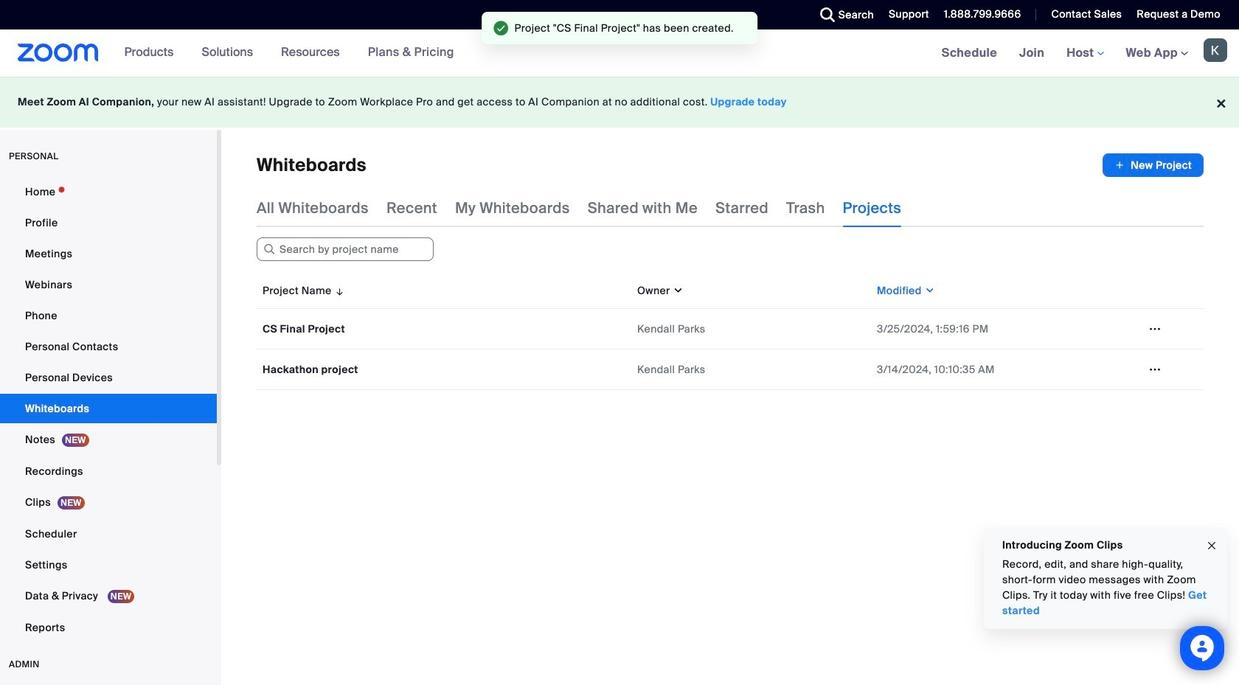 Task type: vqa. For each thing, say whether or not it's contained in the screenshot.
Zoom Logo
yes



Task type: locate. For each thing, give the bounding box(es) containing it.
arrow down image
[[332, 282, 345, 300]]

tabs of all whiteboard page tab list
[[257, 189, 902, 227]]

down image
[[670, 283, 684, 298], [922, 283, 936, 298]]

close image
[[1206, 537, 1218, 554]]

Search text field
[[257, 238, 434, 261]]

0 vertical spatial edit project image
[[1143, 322, 1167, 336]]

banner
[[0, 30, 1239, 77]]

edit project image
[[1143, 322, 1167, 336], [1143, 363, 1167, 376]]

1 horizontal spatial down image
[[922, 283, 936, 298]]

footer
[[0, 77, 1239, 128]]

profile picture image
[[1204, 38, 1228, 62]]

application
[[257, 273, 1204, 390]]

add image
[[1115, 158, 1125, 173]]

personal menu menu
[[0, 177, 217, 644]]

0 horizontal spatial down image
[[670, 283, 684, 298]]

1 vertical spatial edit project image
[[1143, 363, 1167, 376]]



Task type: describe. For each thing, give the bounding box(es) containing it.
1 down image from the left
[[670, 283, 684, 298]]

1 edit project image from the top
[[1143, 322, 1167, 336]]

product information navigation
[[113, 30, 465, 77]]

meetings navigation
[[931, 30, 1239, 77]]

2 down image from the left
[[922, 283, 936, 298]]

zoom logo image
[[18, 44, 99, 62]]

success image
[[494, 21, 509, 35]]

2 edit project image from the top
[[1143, 363, 1167, 376]]



